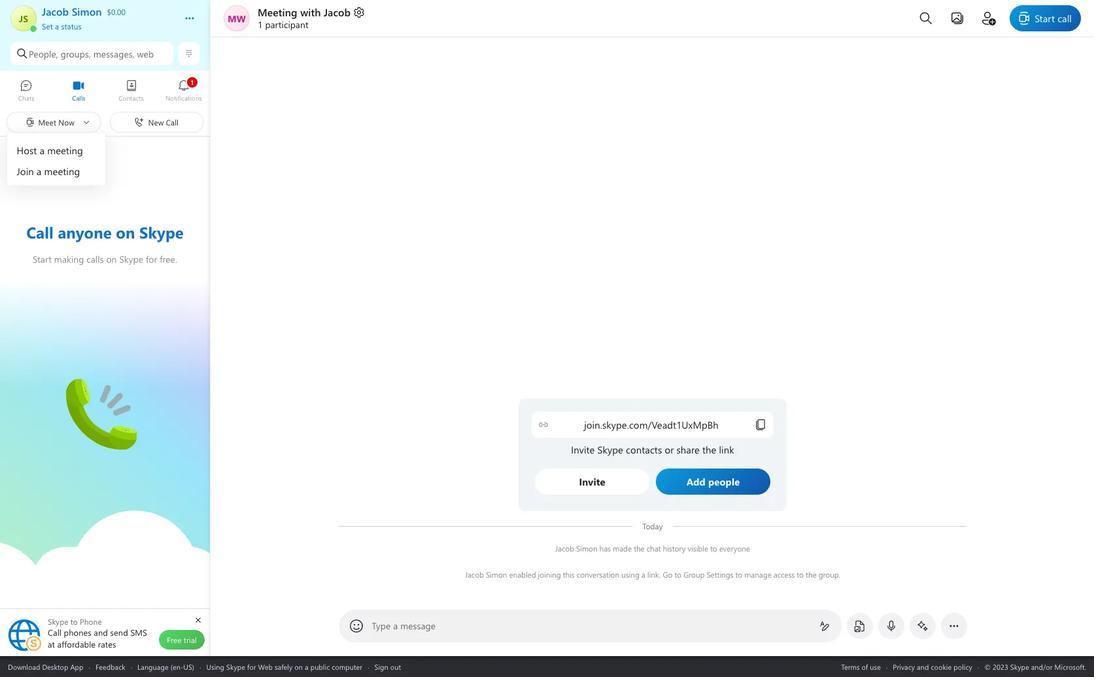 Task type: locate. For each thing, give the bounding box(es) containing it.
feedback
[[95, 662, 125, 672]]

using
[[621, 570, 639, 580]]

group.
[[819, 570, 840, 580]]

the
[[634, 544, 645, 554], [806, 570, 817, 580]]

0 horizontal spatial jacob
[[324, 5, 351, 19]]

simon
[[576, 544, 597, 554], [486, 570, 507, 580]]

jacob up this
[[555, 544, 574, 554]]

on
[[295, 662, 303, 672]]

computer
[[332, 662, 363, 672]]

to right access on the right bottom of the page
[[797, 570, 804, 580]]

1 vertical spatial jacob
[[555, 544, 574, 554]]

0 horizontal spatial simon
[[486, 570, 507, 580]]

use
[[870, 662, 881, 672]]

sign
[[375, 662, 388, 672]]

1 vertical spatial the
[[806, 570, 817, 580]]

type a message
[[372, 620, 436, 633]]

jacob left enabled
[[465, 570, 484, 580]]

the left 'chat' at the bottom right
[[634, 544, 645, 554]]

1 horizontal spatial jacob
[[465, 570, 484, 580]]

everyone
[[719, 544, 750, 554]]

canyoutalk
[[66, 372, 116, 386]]

a left link.
[[641, 570, 645, 580]]

and
[[917, 662, 929, 672]]

messages,
[[93, 47, 135, 60]]

people,
[[29, 47, 58, 60]]

0 vertical spatial jacob
[[324, 5, 351, 19]]

meeting
[[258, 5, 298, 19]]

language
[[137, 662, 169, 672]]

desktop
[[42, 662, 68, 672]]

for
[[247, 662, 256, 672]]

the left group.
[[806, 570, 817, 580]]

simon left has
[[576, 544, 597, 554]]

menu
[[8, 137, 106, 185]]

a right set
[[55, 21, 59, 31]]

2 horizontal spatial jacob
[[555, 544, 574, 554]]

to right go
[[675, 570, 681, 580]]

simon for has made the chat history visible to everyone
[[576, 544, 597, 554]]

feedback link
[[95, 662, 125, 672]]

language (en-us) link
[[137, 662, 194, 672]]

people, groups, messages, web button
[[10, 42, 173, 65]]

simon left enabled
[[486, 570, 507, 580]]

web
[[258, 662, 273, 672]]

to
[[710, 544, 717, 554], [675, 570, 681, 580], [735, 570, 742, 580], [797, 570, 804, 580]]

access
[[774, 570, 795, 580]]

chat
[[647, 544, 661, 554]]

0 horizontal spatial the
[[634, 544, 645, 554]]

jacob simon enabled joining this conversation using a link. go to group settings to manage access to the group.
[[465, 570, 840, 580]]

cookie
[[931, 662, 952, 672]]

1 horizontal spatial the
[[806, 570, 817, 580]]

set a status
[[42, 21, 82, 31]]

people, groups, messages, web
[[29, 47, 154, 60]]

terms of use link
[[842, 662, 881, 672]]

message
[[401, 620, 436, 633]]

1 horizontal spatial simon
[[576, 544, 597, 554]]

2 vertical spatial jacob
[[465, 570, 484, 580]]

jacob right with
[[324, 5, 351, 19]]

conversation
[[577, 570, 619, 580]]

a
[[55, 21, 59, 31], [641, 570, 645, 580], [393, 620, 398, 633], [305, 662, 309, 672]]

meeting with jacob
[[258, 5, 351, 19]]

jacob
[[324, 5, 351, 19], [555, 544, 574, 554], [465, 570, 484, 580]]

Type a message text field
[[373, 620, 809, 634]]

sign out
[[375, 662, 401, 672]]

privacy and cookie policy link
[[893, 662, 973, 672]]

manage
[[744, 570, 771, 580]]

1 vertical spatial simon
[[486, 570, 507, 580]]

0 vertical spatial simon
[[576, 544, 597, 554]]

tab list
[[0, 74, 210, 110]]

terms of use
[[842, 662, 881, 672]]

with
[[300, 5, 321, 19]]



Task type: vqa. For each thing, say whether or not it's contained in the screenshot.
PUBLIC
yes



Task type: describe. For each thing, give the bounding box(es) containing it.
link.
[[647, 570, 661, 580]]

made
[[613, 544, 632, 554]]

web
[[137, 47, 154, 60]]

jacob for jacob simon has made the chat history visible to everyone
[[555, 544, 574, 554]]

joining
[[538, 570, 561, 580]]

public
[[311, 662, 330, 672]]

app
[[70, 662, 83, 672]]

a right on
[[305, 662, 309, 672]]

using
[[206, 662, 224, 672]]

safely
[[275, 662, 293, 672]]

sign out link
[[375, 662, 401, 672]]

(en-
[[171, 662, 183, 672]]

simon for enabled joining this conversation using a link. go to group settings to manage access to the group.
[[486, 570, 507, 580]]

jacob for jacob simon enabled joining this conversation using a link. go to group settings to manage access to the group.
[[465, 570, 484, 580]]

groups,
[[61, 47, 91, 60]]

a inside button
[[55, 21, 59, 31]]

0 vertical spatial the
[[634, 544, 645, 554]]

jacob simon has made the chat history visible to everyone
[[555, 544, 750, 554]]

visible
[[688, 544, 708, 554]]

download
[[8, 662, 40, 672]]

this
[[563, 570, 575, 580]]

set a status button
[[42, 18, 171, 31]]

go
[[663, 570, 673, 580]]

of
[[862, 662, 868, 672]]

language (en-us)
[[137, 662, 194, 672]]

to right visible
[[710, 544, 717, 554]]

download desktop app link
[[8, 662, 83, 672]]

status
[[61, 21, 82, 31]]

skype
[[226, 662, 245, 672]]

out
[[390, 662, 401, 672]]

using skype for web safely on a public computer
[[206, 662, 363, 672]]

type
[[372, 620, 391, 633]]

meeting with jacob button
[[258, 5, 366, 19]]

privacy
[[893, 662, 915, 672]]

using skype for web safely on a public computer link
[[206, 662, 363, 672]]

us)
[[183, 662, 194, 672]]

to right settings
[[735, 570, 742, 580]]

has
[[599, 544, 611, 554]]

enabled
[[509, 570, 536, 580]]

download desktop app
[[8, 662, 83, 672]]

settings
[[707, 570, 733, 580]]

privacy and cookie policy
[[893, 662, 973, 672]]

terms
[[842, 662, 860, 672]]

history
[[663, 544, 686, 554]]

policy
[[954, 662, 973, 672]]

a right type
[[393, 620, 398, 633]]

group
[[683, 570, 705, 580]]

set
[[42, 21, 53, 31]]



